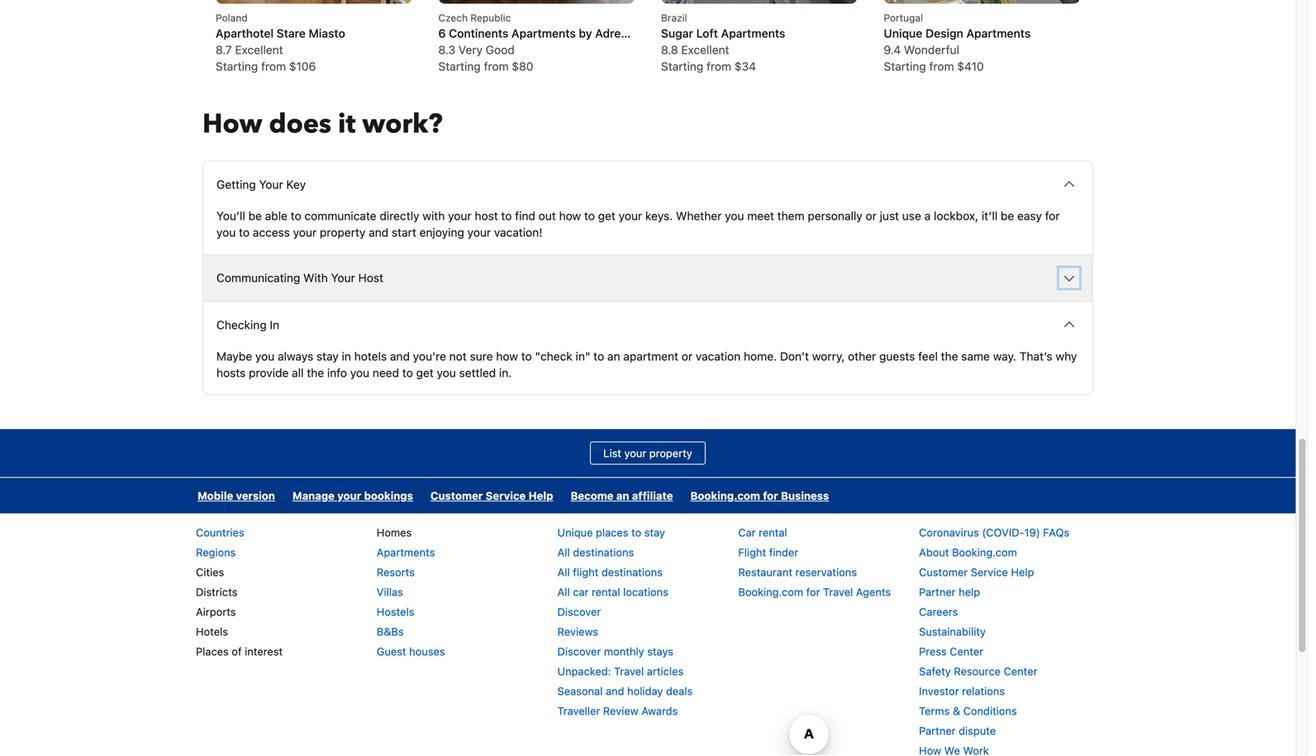 Task type: vqa. For each thing, say whether or not it's contained in the screenshot.


Task type: describe. For each thing, give the bounding box(es) containing it.
careers
[[920, 606, 959, 619]]

hostels
[[377, 606, 415, 619]]

whether
[[676, 209, 722, 223]]

navigation containing mobile version
[[189, 478, 839, 514]]

countries link
[[196, 527, 244, 539]]

1 all from the top
[[558, 547, 570, 559]]

car
[[573, 586, 589, 599]]

homes apartments resorts villas hostels b&bs guest houses
[[377, 527, 445, 658]]

2 partner from the top
[[920, 725, 956, 738]]

work?
[[362, 106, 443, 142]]

property inside you'll be able to communicate directly with your host to find out how to get your keys. whether you meet them personally or just use a lockbox, it'll be easy for you to access your property and start enjoying your vacation!
[[320, 226, 366, 239]]

apartments inside homes apartments resorts villas hostels b&bs guest houses
[[377, 547, 435, 559]]

brazil
[[662, 12, 688, 24]]

coronavirus (covid-19) faqs link
[[920, 527, 1070, 539]]

with
[[423, 209, 445, 223]]

sure
[[470, 350, 493, 363]]

or inside maybe you always stay in hotels and you're not sure how to "check in" to an apartment or vacation home. don't worry, other guests feel the same way. that's why hosts provide all the info you need to get you settled in.
[[682, 350, 693, 363]]

sugar
[[662, 26, 694, 40]]

settled
[[459, 366, 496, 380]]

locations
[[624, 586, 669, 599]]

how does it work? element
[[203, 161, 1094, 396]]

keys.
[[646, 209, 673, 223]]

host
[[475, 209, 498, 223]]

stay for to
[[645, 527, 666, 539]]

it
[[338, 106, 356, 142]]

provide
[[249, 366, 289, 380]]

communicating
[[217, 271, 300, 285]]

stay for always
[[317, 350, 339, 363]]

villas
[[377, 586, 403, 599]]

become
[[571, 490, 614, 502]]

unpacked:
[[558, 666, 611, 678]]

safety
[[920, 666, 952, 678]]

you down hotels
[[350, 366, 370, 380]]

become an affiliate link
[[563, 478, 682, 514]]

homes
[[377, 527, 412, 539]]

2 all from the top
[[558, 566, 570, 579]]

customer service help link for become an affiliate
[[422, 478, 562, 514]]

booking.com inside car rental flight finder restaurant reservations booking.com for travel agents
[[739, 586, 804, 599]]

0 horizontal spatial center
[[950, 646, 984, 658]]

to left "check
[[522, 350, 532, 363]]

you left meet at top right
[[725, 209, 745, 223]]

districts link
[[196, 586, 238, 599]]

1 vertical spatial destinations
[[602, 566, 663, 579]]

starting for starting from $410
[[884, 60, 927, 73]]

czech republic 6 continents apartments by adrez living 8.3 very good starting from $80
[[439, 12, 663, 73]]

investor relations link
[[920, 685, 1006, 698]]

traveller
[[558, 705, 601, 718]]

apartments inside portugal unique design apartments 9.4 wonderful starting from $410
[[967, 26, 1031, 40]]

cities
[[196, 566, 224, 579]]

checking in
[[217, 318, 280, 332]]

from for 8.7 excellent
[[261, 60, 286, 73]]

booking.com inside coronavirus (covid-19) faqs about booking.com customer service help partner help careers sustainability press center safety resource center investor relations terms & conditions partner dispute
[[953, 547, 1018, 559]]

interest
[[245, 646, 283, 658]]

countries
[[196, 527, 244, 539]]

getting your key
[[217, 178, 306, 191]]

seasonal
[[558, 685, 603, 698]]

for inside car rental flight finder restaurant reservations booking.com for travel agents
[[807, 586, 821, 599]]

monthly
[[604, 646, 645, 658]]

traveller review awards link
[[558, 705, 678, 718]]

"check
[[535, 350, 573, 363]]

regions link
[[196, 547, 236, 559]]

flight finder link
[[739, 547, 799, 559]]

you'll
[[217, 209, 245, 223]]

host
[[359, 271, 384, 285]]

it'll
[[982, 209, 998, 223]]

sustainability link
[[920, 626, 987, 638]]

guest houses link
[[377, 646, 445, 658]]

safety resource center link
[[920, 666, 1038, 678]]

holiday
[[628, 685, 663, 698]]

enjoying
[[420, 226, 465, 239]]

in
[[270, 318, 280, 332]]

or inside you'll be able to communicate directly with your host to find out how to get your keys. whether you meet them personally or just use a lockbox, it'll be easy for you to access your property and start enjoying your vacation!
[[866, 209, 877, 223]]

9.4 wonderful
[[884, 43, 960, 57]]

terms & conditions link
[[920, 705, 1018, 718]]

to right in"
[[594, 350, 605, 363]]

and inside maybe you always stay in hotels and you're not sure how to "check in" to an apartment or vacation home. don't worry, other guests feel the same way. that's why hosts provide all the info you need to get you settled in.
[[390, 350, 410, 363]]

with
[[304, 271, 328, 285]]

your right list
[[625, 447, 647, 460]]

unique places to stay link
[[558, 527, 666, 539]]

booking.com inside navigation
[[691, 490, 761, 502]]

use
[[903, 209, 922, 223]]

starting for starting from $34
[[662, 60, 704, 73]]

help
[[959, 586, 981, 599]]

to right out
[[585, 209, 595, 223]]

feel
[[919, 350, 938, 363]]

places of interest link
[[196, 646, 283, 658]]

help inside the customer service help link
[[529, 490, 554, 502]]

that's
[[1020, 350, 1053, 363]]

partner help link
[[920, 586, 981, 599]]

by
[[579, 26, 593, 40]]

flight
[[573, 566, 599, 579]]

travel inside unique places to stay all destinations all flight destinations all car rental locations discover reviews discover monthly stays unpacked: travel articles seasonal and holiday deals traveller review awards
[[614, 666, 644, 678]]

directly
[[380, 209, 420, 223]]

hotels
[[196, 626, 228, 638]]

8.3 very
[[439, 43, 483, 57]]

maybe
[[217, 350, 252, 363]]

guests
[[880, 350, 916, 363]]

version
[[236, 490, 275, 502]]

conditions
[[964, 705, 1018, 718]]

your right the access
[[293, 226, 317, 239]]

0 vertical spatial the
[[942, 350, 959, 363]]

all flight destinations link
[[558, 566, 663, 579]]

3 all from the top
[[558, 586, 570, 599]]

customer inside navigation
[[431, 490, 483, 502]]

your left keys. at the top of page
[[619, 209, 643, 223]]

an inside maybe you always stay in hotels and you're not sure how to "check in" to an apartment or vacation home. don't worry, other guests feel the same way. that's why hosts provide all the info you need to get you settled in.
[[608, 350, 621, 363]]

you're
[[413, 350, 446, 363]]

rental inside unique places to stay all destinations all flight destinations all car rental locations discover reviews discover monthly stays unpacked: travel articles seasonal and holiday deals traveller review awards
[[592, 586, 621, 599]]

and inside unique places to stay all destinations all flight destinations all car rental locations discover reviews discover monthly stays unpacked: travel articles seasonal and holiday deals traveller review awards
[[606, 685, 625, 698]]

about booking.com link
[[920, 547, 1018, 559]]

you up provide
[[255, 350, 275, 363]]

other
[[848, 350, 877, 363]]

able
[[265, 209, 288, 223]]

does
[[269, 106, 332, 142]]

mobile version
[[198, 490, 275, 502]]

faqs
[[1044, 527, 1070, 539]]

access
[[253, 226, 290, 239]]

places
[[196, 646, 229, 658]]

aparthotel
[[216, 26, 274, 40]]

how inside you'll be able to communicate directly with your host to find out how to get your keys. whether you meet them personally or just use a lockbox, it'll be easy for you to access your property and start enjoying your vacation!
[[559, 209, 581, 223]]

to right able
[[291, 209, 302, 223]]

help inside coronavirus (covid-19) faqs about booking.com customer service help partner help careers sustainability press center safety resource center investor relations terms & conditions partner dispute
[[1012, 566, 1035, 579]]



Task type: locate. For each thing, give the bounding box(es) containing it.
customer up partner help link
[[920, 566, 968, 579]]

articles
[[647, 666, 684, 678]]

unique inside unique places to stay all destinations all flight destinations all car rental locations discover reviews discover monthly stays unpacked: travel articles seasonal and holiday deals traveller review awards
[[558, 527, 593, 539]]

0 horizontal spatial for
[[763, 490, 779, 502]]

booking.com down restaurant
[[739, 586, 804, 599]]

apartments up '$80'
[[512, 26, 576, 40]]

an
[[608, 350, 621, 363], [617, 490, 630, 502]]

your left key
[[259, 178, 283, 191]]

rental
[[759, 527, 788, 539], [592, 586, 621, 599]]

car rental link
[[739, 527, 788, 539]]

apartments up $410
[[967, 26, 1031, 40]]

getting your key button
[[203, 162, 1093, 208]]

0 vertical spatial and
[[369, 226, 389, 239]]

from inside brazil sugar loft apartments 8.8 excellent starting from $34
[[707, 60, 732, 73]]

1 horizontal spatial center
[[1004, 666, 1038, 678]]

always
[[278, 350, 314, 363]]

reviews
[[558, 626, 599, 638]]

1 vertical spatial rental
[[592, 586, 621, 599]]

get down you're
[[416, 366, 434, 380]]

from down 9.4 wonderful
[[930, 60, 955, 73]]

review
[[603, 705, 639, 718]]

help left become on the bottom
[[529, 490, 554, 502]]

or left vacation
[[682, 350, 693, 363]]

to left find
[[501, 209, 512, 223]]

0 vertical spatial service
[[486, 490, 526, 502]]

mobile
[[198, 490, 233, 502]]

an left affiliate
[[617, 490, 630, 502]]

from inside portugal unique design apartments 9.4 wonderful starting from $410
[[930, 60, 955, 73]]

1 horizontal spatial property
[[650, 447, 693, 460]]

maybe you always stay in hotels and you're not sure how to "check in" to an apartment or vacation home. don't worry, other guests feel the same way. that's why hosts provide all the info you need to get you settled in.
[[217, 350, 1078, 380]]

districts
[[196, 586, 238, 599]]

customer inside coronavirus (covid-19) faqs about booking.com customer service help partner help careers sustainability press center safety resource center investor relations terms & conditions partner dispute
[[920, 566, 968, 579]]

stay left "in"
[[317, 350, 339, 363]]

list
[[604, 447, 622, 460]]

customer service help
[[431, 490, 554, 502]]

0 vertical spatial partner
[[920, 586, 956, 599]]

1 vertical spatial get
[[416, 366, 434, 380]]

easy
[[1018, 209, 1043, 223]]

navigation
[[189, 478, 839, 514]]

0 horizontal spatial be
[[249, 209, 262, 223]]

for inside navigation
[[763, 490, 779, 502]]

all
[[558, 547, 570, 559], [558, 566, 570, 579], [558, 586, 570, 599]]

communicate
[[305, 209, 377, 223]]

1 starting from the left
[[216, 60, 258, 73]]

rental up flight finder link on the bottom of page
[[759, 527, 788, 539]]

1 vertical spatial customer
[[920, 566, 968, 579]]

property down communicate
[[320, 226, 366, 239]]

an inside navigation
[[617, 490, 630, 502]]

1 horizontal spatial your
[[331, 271, 355, 285]]

republic
[[471, 12, 511, 24]]

become an affiliate
[[571, 490, 673, 502]]

0 horizontal spatial customer service help link
[[422, 478, 562, 514]]

your inside 'link'
[[338, 490, 362, 502]]

1 vertical spatial help
[[1012, 566, 1035, 579]]

unique inside portugal unique design apartments 9.4 wonderful starting from $410
[[884, 26, 923, 40]]

in.
[[499, 366, 512, 380]]

you down not
[[437, 366, 456, 380]]

booking.com for business
[[691, 490, 830, 502]]

2 vertical spatial all
[[558, 586, 570, 599]]

unique up 'all destinations' link
[[558, 527, 593, 539]]

1 vertical spatial or
[[682, 350, 693, 363]]

all car rental locations link
[[558, 586, 669, 599]]

b&bs link
[[377, 626, 404, 638]]

travel
[[824, 586, 854, 599], [614, 666, 644, 678]]

rental down all flight destinations link
[[592, 586, 621, 599]]

1 partner from the top
[[920, 586, 956, 599]]

2 vertical spatial and
[[606, 685, 625, 698]]

3 from from the left
[[707, 60, 732, 73]]

starting inside brazil sugar loft apartments 8.8 excellent starting from $34
[[662, 60, 704, 73]]

unique down portugal
[[884, 26, 923, 40]]

for down reservations
[[807, 586, 821, 599]]

all left flight
[[558, 566, 570, 579]]

0 vertical spatial all
[[558, 547, 570, 559]]

all up all flight destinations link
[[558, 547, 570, 559]]

how up in. on the left of page
[[496, 350, 518, 363]]

2 horizontal spatial for
[[1046, 209, 1061, 223]]

home.
[[744, 350, 777, 363]]

0 horizontal spatial rental
[[592, 586, 621, 599]]

1 horizontal spatial the
[[942, 350, 959, 363]]

0 horizontal spatial your
[[259, 178, 283, 191]]

1 from from the left
[[261, 60, 286, 73]]

0 vertical spatial your
[[259, 178, 283, 191]]

flight
[[739, 547, 767, 559]]

discover monthly stays link
[[558, 646, 674, 658]]

help down 19)
[[1012, 566, 1035, 579]]

0 horizontal spatial service
[[486, 490, 526, 502]]

how right out
[[559, 209, 581, 223]]

1 vertical spatial partner
[[920, 725, 956, 738]]

0 vertical spatial for
[[1046, 209, 1061, 223]]

1 vertical spatial the
[[307, 366, 324, 380]]

1 vertical spatial center
[[1004, 666, 1038, 678]]

service inside the customer service help link
[[486, 490, 526, 502]]

1 horizontal spatial rental
[[759, 527, 788, 539]]

or
[[866, 209, 877, 223], [682, 350, 693, 363]]

the right feel
[[942, 350, 959, 363]]

1 horizontal spatial and
[[390, 350, 410, 363]]

3 starting from the left
[[662, 60, 704, 73]]

2 starting from the left
[[439, 60, 481, 73]]

4 from from the left
[[930, 60, 955, 73]]

vacation!
[[494, 226, 543, 239]]

apartments inside czech republic 6 continents apartments by adrez living 8.3 very good starting from $80
[[512, 26, 576, 40]]

get inside maybe you always stay in hotels and you're not sure how to "check in" to an apartment or vacation home. don't worry, other guests feel the same way. that's why hosts provide all the info you need to get you settled in.
[[416, 366, 434, 380]]

get down 'getting your key' dropdown button
[[598, 209, 616, 223]]

from for 8.8 excellent
[[707, 60, 732, 73]]

an right in"
[[608, 350, 621, 363]]

manage your bookings link
[[284, 478, 422, 514]]

1 vertical spatial customer service help link
[[920, 566, 1035, 579]]

1 horizontal spatial unique
[[884, 26, 923, 40]]

1 vertical spatial travel
[[614, 666, 644, 678]]

don't
[[781, 350, 810, 363]]

1 vertical spatial for
[[763, 490, 779, 502]]

resorts link
[[377, 566, 415, 579]]

1 vertical spatial your
[[331, 271, 355, 285]]

discover up reviews link
[[558, 606, 601, 619]]

for right easy in the top of the page
[[1046, 209, 1061, 223]]

2 discover from the top
[[558, 646, 601, 658]]

1 vertical spatial unique
[[558, 527, 593, 539]]

1 vertical spatial property
[[650, 447, 693, 460]]

miasto
[[309, 26, 345, 40]]

worry,
[[813, 350, 845, 363]]

bookings
[[364, 490, 413, 502]]

stay down affiliate
[[645, 527, 666, 539]]

0 vertical spatial property
[[320, 226, 366, 239]]

center up resource
[[950, 646, 984, 658]]

all left car
[[558, 586, 570, 599]]

to right places
[[632, 527, 642, 539]]

your right manage
[[338, 490, 362, 502]]

or left just
[[866, 209, 877, 223]]

1 discover from the top
[[558, 606, 601, 619]]

1 horizontal spatial service
[[971, 566, 1009, 579]]

0 vertical spatial travel
[[824, 586, 854, 599]]

from inside poland aparthotel stare miasto 8.7 excellent starting from $106
[[261, 60, 286, 73]]

how does it work?
[[203, 106, 443, 142]]

vacation
[[696, 350, 741, 363]]

hotels link
[[196, 626, 228, 638]]

starting for starting from $106
[[216, 60, 258, 73]]

investor
[[920, 685, 960, 698]]

to right need
[[403, 366, 413, 380]]

from inside czech republic 6 continents apartments by adrez living 8.3 very good starting from $80
[[484, 60, 509, 73]]

1 vertical spatial and
[[390, 350, 410, 363]]

to down you'll
[[239, 226, 250, 239]]

0 vertical spatial destinations
[[573, 547, 634, 559]]

and inside you'll be able to communicate directly with your host to find out how to get your keys. whether you meet them personally or just use a lockbox, it'll be easy for you to access your property and start enjoying your vacation!
[[369, 226, 389, 239]]

to inside unique places to stay all destinations all flight destinations all car rental locations discover reviews discover monthly stays unpacked: travel articles seasonal and holiday deals traveller review awards
[[632, 527, 642, 539]]

starting down 8.8 excellent
[[662, 60, 704, 73]]

2 vertical spatial for
[[807, 586, 821, 599]]

0 horizontal spatial travel
[[614, 666, 644, 678]]

destinations up all flight destinations link
[[573, 547, 634, 559]]

starting inside czech republic 6 continents apartments by adrez living 8.3 very good starting from $80
[[439, 60, 481, 73]]

0 vertical spatial customer service help link
[[422, 478, 562, 514]]

way.
[[994, 350, 1017, 363]]

agents
[[857, 586, 891, 599]]

from down 'good' in the left top of the page
[[484, 60, 509, 73]]

starting down 8.7 excellent
[[216, 60, 258, 73]]

good
[[486, 43, 515, 57]]

from left $34
[[707, 60, 732, 73]]

0 vertical spatial booking.com
[[691, 490, 761, 502]]

hostels link
[[377, 606, 415, 619]]

0 horizontal spatial customer
[[431, 490, 483, 502]]

travel inside car rental flight finder restaurant reservations booking.com for travel agents
[[824, 586, 854, 599]]

0 vertical spatial rental
[[759, 527, 788, 539]]

starting inside poland aparthotel stare miasto 8.7 excellent starting from $106
[[216, 60, 258, 73]]

0 horizontal spatial stay
[[317, 350, 339, 363]]

and left start
[[369, 226, 389, 239]]

property up affiliate
[[650, 447, 693, 460]]

0 vertical spatial how
[[559, 209, 581, 223]]

1 horizontal spatial get
[[598, 209, 616, 223]]

out
[[539, 209, 556, 223]]

1 vertical spatial all
[[558, 566, 570, 579]]

be left able
[[249, 209, 262, 223]]

$106
[[289, 60, 316, 73]]

(covid-
[[983, 527, 1025, 539]]

property inside list your property link
[[650, 447, 693, 460]]

countries regions cities districts airports hotels places of interest
[[196, 527, 283, 658]]

4 starting from the left
[[884, 60, 927, 73]]

meet
[[748, 209, 775, 223]]

1 horizontal spatial how
[[559, 209, 581, 223]]

key
[[287, 178, 306, 191]]

how inside maybe you always stay in hotels and you're not sure how to "check in" to an apartment or vacation home. don't worry, other guests feel the same way. that's why hosts provide all the info you need to get you settled in.
[[496, 350, 518, 363]]

list your property link
[[591, 442, 706, 465]]

0 vertical spatial unique
[[884, 26, 923, 40]]

0 horizontal spatial property
[[320, 226, 366, 239]]

1 horizontal spatial be
[[1001, 209, 1015, 223]]

communicating with your host button
[[203, 255, 1093, 301]]

$34
[[735, 60, 757, 73]]

checking
[[217, 318, 267, 332]]

0 vertical spatial center
[[950, 646, 984, 658]]

booking.com up the car
[[691, 490, 761, 502]]

service inside coronavirus (covid-19) faqs about booking.com customer service help partner help careers sustainability press center safety resource center investor relations terms & conditions partner dispute
[[971, 566, 1009, 579]]

stay inside unique places to stay all destinations all flight destinations all car rental locations discover reviews discover monthly stays unpacked: travel articles seasonal and holiday deals traveller review awards
[[645, 527, 666, 539]]

and up need
[[390, 350, 410, 363]]

1 horizontal spatial travel
[[824, 586, 854, 599]]

property
[[320, 226, 366, 239], [650, 447, 693, 460]]

deals
[[666, 685, 693, 698]]

0 horizontal spatial the
[[307, 366, 324, 380]]

starting down 8.3 very
[[439, 60, 481, 73]]

need
[[373, 366, 399, 380]]

0 vertical spatial discover
[[558, 606, 601, 619]]

1 horizontal spatial customer service help link
[[920, 566, 1035, 579]]

1 horizontal spatial or
[[866, 209, 877, 223]]

0 horizontal spatial how
[[496, 350, 518, 363]]

and up traveller review awards link
[[606, 685, 625, 698]]

center up the relations
[[1004, 666, 1038, 678]]

in
[[342, 350, 351, 363]]

for left business
[[763, 490, 779, 502]]

1 be from the left
[[249, 209, 262, 223]]

airports
[[196, 606, 236, 619]]

booking.com down coronavirus (covid-19) faqs link
[[953, 547, 1018, 559]]

0 vertical spatial get
[[598, 209, 616, 223]]

partner down terms
[[920, 725, 956, 738]]

0 horizontal spatial unique
[[558, 527, 593, 539]]

about
[[920, 547, 950, 559]]

you down you'll
[[217, 226, 236, 239]]

resorts
[[377, 566, 415, 579]]

8.7 excellent
[[216, 43, 283, 57]]

customer
[[431, 490, 483, 502], [920, 566, 968, 579]]

1 vertical spatial an
[[617, 490, 630, 502]]

2 be from the left
[[1001, 209, 1015, 223]]

get
[[598, 209, 616, 223], [416, 366, 434, 380]]

poland aparthotel stare miasto 8.7 excellent starting from $106
[[216, 12, 345, 73]]

loft
[[697, 26, 718, 40]]

starting down 9.4 wonderful
[[884, 60, 927, 73]]

lockbox,
[[934, 209, 979, 223]]

0 vertical spatial stay
[[317, 350, 339, 363]]

your up enjoying
[[448, 209, 472, 223]]

0 vertical spatial help
[[529, 490, 554, 502]]

1 horizontal spatial customer
[[920, 566, 968, 579]]

destinations up locations
[[602, 566, 663, 579]]

the right all
[[307, 366, 324, 380]]

living
[[631, 26, 663, 40]]

1 vertical spatial booking.com
[[953, 547, 1018, 559]]

for inside you'll be able to communicate directly with your host to find out how to get your keys. whether you meet them personally or just use a lockbox, it'll be easy for you to access your property and start enjoying your vacation!
[[1046, 209, 1061, 223]]

2 vertical spatial booking.com
[[739, 586, 804, 599]]

travel down reservations
[[824, 586, 854, 599]]

1 vertical spatial service
[[971, 566, 1009, 579]]

0 vertical spatial an
[[608, 350, 621, 363]]

resource
[[955, 666, 1001, 678]]

customer service help link for partner help
[[920, 566, 1035, 579]]

2 from from the left
[[484, 60, 509, 73]]

start
[[392, 226, 417, 239]]

starting inside portugal unique design apartments 9.4 wonderful starting from $410
[[884, 60, 927, 73]]

from left $106 on the left top of page
[[261, 60, 286, 73]]

0 horizontal spatial help
[[529, 490, 554, 502]]

your right with
[[331, 271, 355, 285]]

careers link
[[920, 606, 959, 619]]

2 horizontal spatial and
[[606, 685, 625, 698]]

your down host
[[468, 226, 491, 239]]

get inside you'll be able to communicate directly with your host to find out how to get your keys. whether you meet them personally or just use a lockbox, it'll be easy for you to access your property and start enjoying your vacation!
[[598, 209, 616, 223]]

0 horizontal spatial and
[[369, 226, 389, 239]]

1 horizontal spatial for
[[807, 586, 821, 599]]

coronavirus
[[920, 527, 980, 539]]

1 vertical spatial discover
[[558, 646, 601, 658]]

rental inside car rental flight finder restaurant reservations booking.com for travel agents
[[759, 527, 788, 539]]

be right it'll
[[1001, 209, 1015, 223]]

apartments up resorts
[[377, 547, 435, 559]]

travel up 'seasonal and holiday deals' link
[[614, 666, 644, 678]]

1 horizontal spatial stay
[[645, 527, 666, 539]]

1 horizontal spatial help
[[1012, 566, 1035, 579]]

0 horizontal spatial get
[[416, 366, 434, 380]]

0 vertical spatial or
[[866, 209, 877, 223]]

0 vertical spatial customer
[[431, 490, 483, 502]]

0 horizontal spatial or
[[682, 350, 693, 363]]

apartments up $34
[[722, 26, 786, 40]]

customer right bookings
[[431, 490, 483, 502]]

stay inside maybe you always stay in hotels and you're not sure how to "check in" to an apartment or vacation home. don't worry, other guests feel the same way. that's why hosts provide all the info you need to get you settled in.
[[317, 350, 339, 363]]

1 vertical spatial stay
[[645, 527, 666, 539]]

1 vertical spatial how
[[496, 350, 518, 363]]

service
[[486, 490, 526, 502], [971, 566, 1009, 579]]

from for 9.4 wonderful
[[930, 60, 955, 73]]

all destinations link
[[558, 547, 634, 559]]

houses
[[409, 646, 445, 658]]

apartments inside brazil sugar loft apartments 8.8 excellent starting from $34
[[722, 26, 786, 40]]

partner up careers
[[920, 586, 956, 599]]

discover down reviews link
[[558, 646, 601, 658]]



